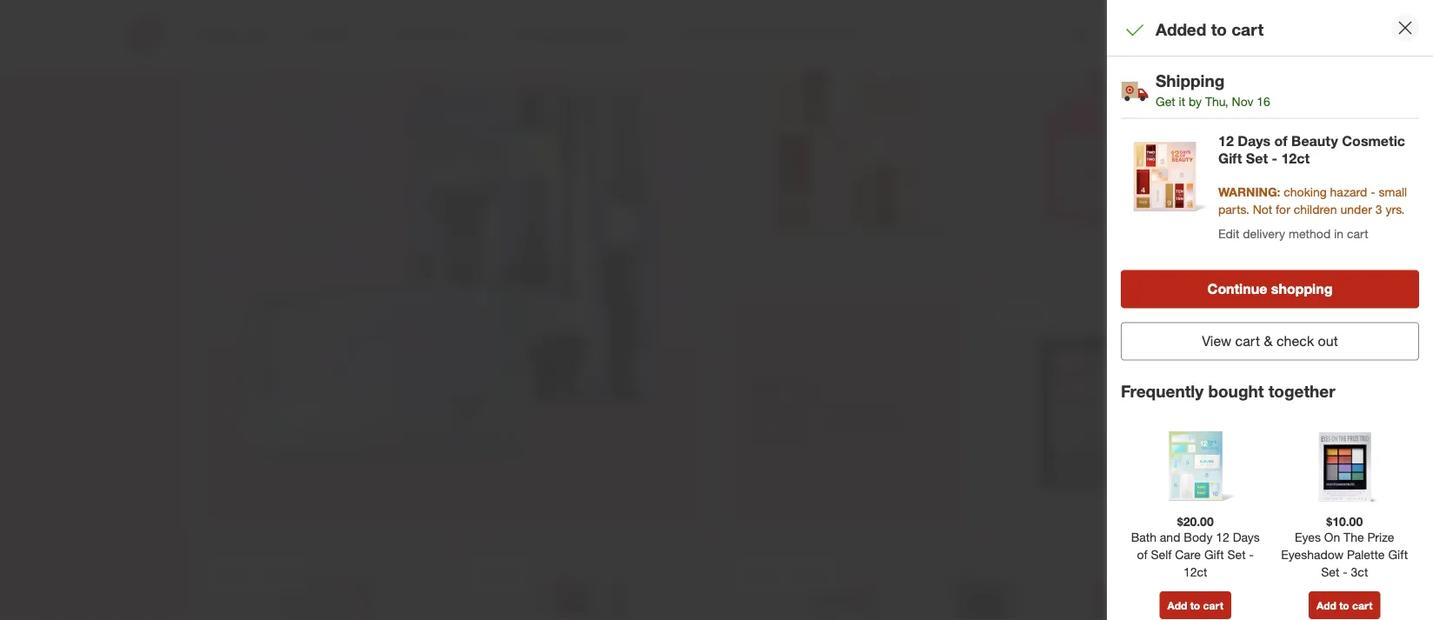 Task type: describe. For each thing, give the bounding box(es) containing it.
sets
[[749, 393, 785, 415]]

gift inside $20.00 bath and body 12 days of self care gift set - 12ct
[[1204, 547, 1224, 562]]

12 for 12 days of beauty cosmetic gift set - 12ct
[[1218, 133, 1234, 150]]

the
[[1344, 529, 1364, 545]]

search button
[[1093, 16, 1135, 57]]

$10.00
[[1327, 513, 1363, 529]]

frequently bought together
[[1121, 381, 1335, 401]]

continue shopping
[[1208, 281, 1333, 297]]

beauty for 12 days of beauty cosmetic gift set - 12ct
[[1292, 133, 1338, 150]]

holiday
[[1354, 390, 1403, 407]]

in
[[1334, 226, 1344, 241]]

set inside 15 days of holiday faves advent calendar gift set - 15ct - ulta beauty
[[1372, 430, 1394, 447]]

dialog containing added to cart
[[1107, 0, 1433, 620]]

of for 12 days of beauty cosmetic gift set - 12ct
[[1275, 133, 1288, 150]]

dialog containing explore items
[[1107, 0, 1433, 620]]

set inside $20.00 bath and body 12 days of self care gift set - 12ct
[[1228, 547, 1246, 562]]

add down 3
[[1369, 270, 1388, 283]]

sizes
[[859, 393, 899, 415]]

2 item from the top
[[1391, 578, 1411, 591]]

to right added
[[1211, 19, 1227, 39]]

gift inside $10.00 eyes on the prize eyeshadow palette gift set - 3ct
[[1388, 547, 1408, 562]]

palette
[[1347, 547, 1385, 562]]

15
[[1281, 390, 1296, 407]]

bath and body 12 days of self care gift set - 12ct image
[[1152, 423, 1239, 510]]

cart right added
[[1232, 19, 1264, 39]]

edit
[[1218, 226, 1240, 241]]

2 eligible for registries from the top
[[1154, 576, 1280, 593]]

12ct inside $20.00 bath and body 12 days of self care gift set - 12ct
[[1184, 564, 1208, 579]]

thu,
[[1205, 94, 1229, 109]]

add right 3ct at the bottom
[[1369, 578, 1388, 591]]

hazard
[[1330, 184, 1367, 199]]

add down care
[[1168, 599, 1187, 612]]

at inside 12 days of beauty cosmetic gift set - 12ct new at ¬
[[1309, 141, 1319, 157]]

shipping
[[1156, 70, 1225, 90]]

days for 15 days of holiday faves advent calendar gift set - 15ct - ulta beauty
[[1300, 390, 1333, 407]]

and inside gift tip sets and trial sizes let them experiment risk-free.
[[790, 393, 820, 415]]

cart down 3ct at the bottom
[[1352, 599, 1373, 612]]

3
[[1376, 201, 1382, 217]]

$10.00 eyes on the prize eyeshadow palette gift set - 3ct
[[1281, 513, 1408, 579]]

3ct
[[1351, 564, 1368, 579]]

for inside 'choking hazard - small parts. not for children under 3 yrs.'
[[1276, 201, 1290, 217]]

gift tip sets and trial sizes let them experiment risk-free.
[[749, 372, 914, 450]]

not
[[1253, 201, 1272, 217]]

view cart & check out link
[[1121, 322, 1419, 361]]

1 item from the top
[[1391, 270, 1411, 283]]

similar items
[[1121, 336, 1245, 360]]

shopping
[[1271, 281, 1333, 297]]

them
[[773, 411, 814, 432]]

12 days of beauty cosmetic gift set - 12ct new at ¬
[[1281, 82, 1407, 157]]

out
[[1318, 333, 1338, 350]]

&
[[1264, 333, 1273, 350]]

$20.00 for $20.00 bath and body 12 days of self care gift set - 12ct
[[1177, 513, 1214, 529]]

add to cart down 3ct at the bottom
[[1317, 599, 1373, 612]]

set inside 12 days of beauty cosmetic gift set - 12ct new at ¬
[[1375, 102, 1397, 119]]

15ct
[[1281, 450, 1309, 467]]

add to cart up eyes at the bottom
[[1288, 506, 1344, 519]]

shipping get it by thu, nov 16
[[1156, 70, 1270, 109]]

together
[[1269, 381, 1335, 401]]

risk-
[[749, 428, 783, 450]]

parts.
[[1218, 201, 1250, 217]]

new at ¬
[[1281, 449, 1334, 466]]

1 add item button from the top
[[1342, 262, 1419, 290]]

cart up on
[[1324, 506, 1344, 519]]

self
[[1151, 547, 1172, 562]]

eyes
[[1295, 529, 1321, 545]]

- down holiday
[[1398, 430, 1403, 447]]

16
[[1257, 94, 1270, 109]]

body
[[1184, 529, 1213, 545]]

children
[[1294, 201, 1337, 217]]

12 days of beauty cosmetic gift set - 12ct
[[1218, 133, 1405, 167]]

of inside $20.00 bath and body 12 days of self care gift set - 12ct
[[1137, 547, 1148, 562]]

$20.00 for $20.00
[[1281, 161, 1317, 177]]

added to cart
[[1156, 19, 1264, 39]]

- inside 12 days of beauty cosmetic gift set - 12ct
[[1272, 150, 1278, 167]]

add down eyeshadow
[[1317, 599, 1337, 612]]

eyes on the prize eyeshadow palette gift set - 3ct image
[[1301, 423, 1388, 510]]

prize
[[1368, 529, 1394, 545]]

$20.00 bath and body 12 days of self care gift set - 12ct
[[1131, 513, 1260, 579]]

add to cart button down 3ct at the bottom
[[1309, 591, 1381, 619]]

yrs.
[[1386, 201, 1405, 217]]

explore
[[1121, 15, 1193, 40]]

¬ inside 12 days of beauty cosmetic gift set - 12ct new at ¬
[[1322, 140, 1334, 157]]

- left ulta
[[1313, 450, 1318, 467]]



Task type: locate. For each thing, give the bounding box(es) containing it.
gift down body
[[1204, 547, 1224, 562]]

similar
[[1121, 336, 1187, 360]]

1 eligible from the top
[[1154, 267, 1199, 284]]

beauty for 12 days of beauty cosmetic gift set - 12ct new at ¬
[[1354, 82, 1400, 99]]

- left eyeshadow
[[1249, 547, 1254, 562]]

of up choking
[[1275, 133, 1288, 150]]

12 down thu, on the top of the page
[[1218, 133, 1234, 150]]

beauty
[[1354, 82, 1400, 99], [1292, 133, 1338, 150], [1353, 450, 1400, 467]]

eligible left continue
[[1154, 267, 1199, 284]]

0 horizontal spatial $20.00
[[1177, 513, 1214, 529]]

2 new from the top
[[1281, 449, 1305, 465]]

0 vertical spatial add item button
[[1342, 262, 1419, 290]]

12 right body
[[1216, 529, 1230, 545]]

1 at from the top
[[1309, 141, 1319, 157]]

12ct for 12 days of beauty cosmetic gift set - 12ct new at ¬
[[1281, 122, 1309, 139]]

by
[[1189, 94, 1202, 109]]

of down bath
[[1137, 547, 1148, 562]]

to
[[1211, 19, 1227, 39], [1311, 198, 1321, 211], [1311, 506, 1321, 519], [1190, 599, 1200, 612], [1339, 599, 1349, 612]]

- inside 12 days of beauty cosmetic gift set - 12ct new at ¬
[[1401, 102, 1407, 119]]

bath
[[1131, 529, 1157, 545]]

edit delivery method in cart
[[1218, 226, 1369, 241]]

gift down advent
[[1344, 430, 1368, 447]]

of
[[1337, 82, 1350, 99], [1275, 133, 1288, 150], [1337, 390, 1350, 407], [1137, 547, 1148, 562]]

get
[[1156, 94, 1176, 109]]

to down care
[[1190, 599, 1200, 612]]

12 inside $20.00 bath and body 12 days of self care gift set - 12ct
[[1216, 529, 1230, 545]]

add item button down in
[[1342, 262, 1419, 290]]

0 vertical spatial registries
[[1223, 267, 1280, 284]]

items
[[1199, 15, 1251, 40], [1192, 336, 1245, 360]]

cosmetic up 12 days of beauty cosmetic gift set - 12ct
[[1281, 102, 1344, 119]]

advent
[[1322, 410, 1369, 427]]

explore items
[[1121, 15, 1251, 40]]

2 vertical spatial for
[[1203, 576, 1219, 593]]

1 horizontal spatial $20.00
[[1281, 161, 1317, 177]]

cart down $20.00 bath and body 12 days of self care gift set - 12ct
[[1203, 599, 1224, 612]]

item right 3ct at the bottom
[[1391, 578, 1411, 591]]

0 vertical spatial ¬
[[1322, 140, 1334, 157]]

cart right in
[[1347, 226, 1369, 241]]

set down eyeshadow
[[1321, 564, 1340, 579]]

add to cart down care
[[1168, 599, 1224, 612]]

add item button down palette
[[1342, 570, 1419, 598]]

¬ up hazard
[[1322, 140, 1334, 157]]

0 horizontal spatial and
[[790, 393, 820, 415]]

- inside $20.00 bath and body 12 days of self care gift set - 12ct
[[1249, 547, 1254, 562]]

set up small
[[1375, 102, 1397, 119]]

12ct
[[1281, 122, 1309, 139], [1281, 150, 1310, 167], [1184, 564, 1208, 579]]

trial
[[825, 393, 854, 415]]

days inside $20.00 bath and body 12 days of self care gift set - 12ct
[[1233, 529, 1260, 545]]

beauty inside 15 days of holiday faves advent calendar gift set - 15ct - ulta beauty
[[1353, 450, 1400, 467]]

2 vertical spatial 12
[[1216, 529, 1230, 545]]

eligible for registries down edit
[[1154, 267, 1280, 284]]

cart inside "link"
[[1235, 333, 1260, 350]]

0 vertical spatial add item
[[1369, 270, 1411, 283]]

new up choking
[[1281, 141, 1305, 157]]

of inside 12 days of beauty cosmetic gift set - 12ct
[[1275, 133, 1288, 150]]

0 vertical spatial eligible
[[1154, 267, 1199, 284]]

view
[[1202, 333, 1232, 350]]

under
[[1341, 201, 1372, 217]]

1 vertical spatial registries
[[1223, 576, 1280, 593]]

1 vertical spatial add item button
[[1342, 570, 1419, 598]]

add to cart up method
[[1288, 198, 1344, 211]]

continue
[[1208, 281, 1267, 297]]

add up eyes at the bottom
[[1288, 506, 1308, 519]]

- inside $10.00 eyes on the prize eyeshadow palette gift set - 3ct
[[1343, 564, 1348, 579]]

on
[[1324, 529, 1340, 545]]

add item
[[1369, 270, 1411, 283], [1369, 578, 1411, 591]]

days right 16
[[1300, 82, 1333, 99]]

eligible for registries
[[1154, 267, 1280, 284], [1154, 576, 1280, 593]]

- up small
[[1401, 102, 1407, 119]]

calendar
[[1281, 430, 1340, 447]]

items up shipping
[[1199, 15, 1251, 40]]

bought
[[1208, 381, 1264, 401]]

2 add item from the top
[[1369, 578, 1411, 591]]

at
[[1309, 141, 1319, 157], [1309, 449, 1319, 465]]

1 vertical spatial ¬
[[1322, 449, 1334, 466]]

0 vertical spatial 12ct
[[1281, 122, 1309, 139]]

- left 3ct at the bottom
[[1343, 564, 1348, 579]]

0 vertical spatial items
[[1199, 15, 1251, 40]]

$20.00 inside $20.00 bath and body 12 days of self care gift set - 12ct
[[1177, 513, 1214, 529]]

choking hazard - small parts. not for children under 3 yrs.
[[1218, 184, 1407, 217]]

method
[[1289, 226, 1331, 241]]

days up faves
[[1300, 390, 1333, 407]]

and up self
[[1160, 529, 1181, 545]]

0 vertical spatial and
[[790, 393, 820, 415]]

cosmetic inside 12 days of beauty cosmetic gift set - 12ct new at ¬
[[1281, 102, 1344, 119]]

of up 12 days of beauty cosmetic gift set - 12ct
[[1337, 82, 1350, 99]]

nov
[[1232, 94, 1254, 109]]

add item right 3ct at the bottom
[[1369, 578, 1411, 591]]

item
[[1391, 270, 1411, 283], [1391, 578, 1411, 591]]

of inside 12 days of beauty cosmetic gift set - 12ct new at ¬
[[1337, 82, 1350, 99]]

cosmetic up small
[[1342, 133, 1405, 150]]

at inside new at ¬
[[1309, 449, 1319, 465]]

eligible down care
[[1154, 576, 1199, 593]]

cosmetic inside 12 days of beauty cosmetic gift set - 12ct
[[1342, 133, 1405, 150]]

- left small
[[1371, 184, 1375, 199]]

days for 12 days of beauty cosmetic gift set - 12ct new at ¬
[[1300, 82, 1333, 99]]

beauty inside 12 days of beauty cosmetic gift set - 12ct new at ¬
[[1354, 82, 1400, 99]]

set down holiday
[[1372, 430, 1394, 447]]

gift inside gift tip sets and trial sizes let them experiment risk-free.
[[749, 372, 784, 397]]

0 vertical spatial at
[[1309, 141, 1319, 157]]

free.
[[783, 428, 818, 450]]

2 vertical spatial 12ct
[[1184, 564, 1208, 579]]

12 for 12 days of beauty cosmetic gift set - 12ct new at ¬
[[1281, 82, 1296, 99]]

0 vertical spatial beauty
[[1354, 82, 1400, 99]]

2 eligible from the top
[[1154, 576, 1199, 593]]

days inside 15 days of holiday faves advent calendar gift set - 15ct - ulta beauty
[[1300, 390, 1333, 407]]

15 days of holiday faves advent calendar gift set - 15ct - ulta beauty link
[[1281, 389, 1409, 467]]

small
[[1379, 184, 1407, 199]]

days down 16
[[1238, 133, 1271, 150]]

items for explore items
[[1199, 15, 1251, 40]]

1 vertical spatial 12ct
[[1281, 150, 1310, 167]]

12 inside 12 days of beauty cosmetic gift set - 12ct new at ¬
[[1281, 82, 1296, 99]]

days for 12 days of beauty cosmetic gift set - 12ct
[[1238, 133, 1271, 150]]

set right care
[[1228, 547, 1246, 562]]

12ct inside 12 days of beauty cosmetic gift set - 12ct new at ¬
[[1281, 122, 1309, 139]]

1 add item from the top
[[1369, 270, 1411, 283]]

0 vertical spatial eligible for registries
[[1154, 267, 1280, 284]]

of up advent
[[1337, 390, 1350, 407]]

dialog
[[1107, 0, 1433, 620], [1107, 0, 1433, 620]]

for
[[1276, 201, 1290, 217], [1203, 267, 1219, 284], [1203, 576, 1219, 593]]

eligible
[[1154, 267, 1199, 284], [1154, 576, 1199, 593]]

1 vertical spatial for
[[1203, 267, 1219, 284]]

1 new from the top
[[1281, 141, 1305, 157]]

1 vertical spatial and
[[1160, 529, 1181, 545]]

set inside $10.00 eyes on the prize eyeshadow palette gift set - 3ct
[[1321, 564, 1340, 579]]

view cart & check out
[[1202, 333, 1338, 350]]

to down palette
[[1339, 599, 1349, 612]]

12
[[1281, 82, 1296, 99], [1218, 133, 1234, 150], [1216, 529, 1230, 545]]

at up choking
[[1309, 141, 1319, 157]]

1 vertical spatial add item
[[1369, 578, 1411, 591]]

new inside new at ¬
[[1281, 449, 1305, 465]]

1 vertical spatial at
[[1309, 449, 1319, 465]]

gift inside 15 days of holiday faves advent calendar gift set - 15ct - ulta beauty
[[1344, 430, 1368, 447]]

What can we help you find? suggestions appear below search field
[[672, 16, 1105, 54]]

0 vertical spatial 12
[[1281, 82, 1296, 99]]

and
[[790, 393, 820, 415], [1160, 529, 1181, 545]]

2 ¬ from the top
[[1322, 449, 1334, 466]]

0 vertical spatial new
[[1281, 141, 1305, 157]]

tip
[[790, 372, 821, 397]]

eligible for registries down care
[[1154, 576, 1280, 593]]

2 add item button from the top
[[1342, 570, 1419, 598]]

gift down the prize
[[1388, 547, 1408, 562]]

0 vertical spatial $20.00
[[1281, 161, 1317, 177]]

new inside 12 days of beauty cosmetic gift set - 12ct new at ¬
[[1281, 141, 1305, 157]]

it
[[1179, 94, 1185, 109]]

15 days of holiday faves advent calendar gift set - 15ct - ulta beauty image
[[1121, 389, 1270, 538], [1121, 389, 1270, 538]]

2 vertical spatial beauty
[[1353, 450, 1400, 467]]

for down edit
[[1203, 267, 1219, 284]]

days inside 12 days of beauty cosmetic gift set - 12ct
[[1238, 133, 1271, 150]]

items up the frequently bought together
[[1192, 336, 1245, 360]]

gift inside 12 days of beauty cosmetic gift set - 12ct new at ¬
[[1348, 102, 1372, 119]]

item down yrs. at the right
[[1391, 270, 1411, 283]]

warning:
[[1218, 184, 1281, 199]]

for down body
[[1203, 576, 1219, 593]]

1 vertical spatial beauty
[[1292, 133, 1338, 150]]

add up edit delivery method in cart
[[1288, 198, 1308, 211]]

12 days of beauty cosmetic gift set - 12ct image
[[1121, 81, 1270, 230], [1121, 81, 1270, 230], [1121, 133, 1208, 220]]

add to cart
[[1288, 198, 1344, 211], [1288, 506, 1344, 519], [1168, 599, 1224, 612], [1317, 599, 1373, 612]]

and inside $20.00 bath and body 12 days of self care gift set - 12ct
[[1160, 529, 1181, 545]]

1 vertical spatial eligible for registries
[[1154, 576, 1280, 593]]

added
[[1156, 19, 1207, 39]]

for right not
[[1276, 201, 1290, 217]]

12 days of beauty cosmetic gift set - 12ct link
[[1281, 81, 1409, 140]]

search
[[1093, 28, 1135, 45]]

1 vertical spatial items
[[1192, 336, 1245, 360]]

1 vertical spatial item
[[1391, 578, 1411, 591]]

frequently
[[1121, 381, 1204, 401]]

continue shopping button
[[1121, 270, 1419, 308]]

$20.00 up choking
[[1281, 161, 1317, 177]]

beauty inside 12 days of beauty cosmetic gift set - 12ct
[[1292, 133, 1338, 150]]

1 eligible for registries from the top
[[1154, 267, 1280, 284]]

cart up in
[[1324, 198, 1344, 211]]

at down calendar
[[1309, 449, 1319, 465]]

- up warning:
[[1272, 150, 1278, 167]]

experiment
[[819, 411, 909, 432]]

- inside 'choking hazard - small parts. not for children under 3 yrs.'
[[1371, 184, 1375, 199]]

$20.00 up body
[[1177, 513, 1214, 529]]

12 inside 12 days of beauty cosmetic gift set - 12ct
[[1218, 133, 1234, 150]]

cart
[[1232, 19, 1264, 39], [1324, 198, 1344, 211], [1347, 226, 1369, 241], [1235, 333, 1260, 350], [1324, 506, 1344, 519], [1203, 599, 1224, 612], [1352, 599, 1373, 612]]

gift up warning:
[[1218, 150, 1242, 167]]

let
[[749, 411, 768, 432]]

cart left the &
[[1235, 333, 1260, 350]]

gift up 12 days of beauty cosmetic gift set - 12ct
[[1348, 102, 1372, 119]]

1 vertical spatial eligible
[[1154, 576, 1199, 593]]

ulta
[[1322, 450, 1349, 467]]

add to cart button
[[1281, 190, 1352, 218], [1281, 499, 1352, 526], [1160, 591, 1231, 619], [1309, 591, 1381, 619]]

to up method
[[1311, 198, 1321, 211]]

check
[[1277, 333, 1314, 350]]

0 vertical spatial cosmetic
[[1281, 102, 1344, 119]]

set up warning:
[[1246, 150, 1268, 167]]

care
[[1175, 547, 1201, 562]]

12 right 16
[[1281, 82, 1296, 99]]

1 vertical spatial new
[[1281, 449, 1305, 465]]

faves
[[1281, 410, 1319, 427]]

add to cart button up eyes at the bottom
[[1281, 499, 1352, 526]]

of for 15 days of holiday faves advent calendar gift set - 15ct - ulta beauty
[[1337, 390, 1350, 407]]

delivery
[[1243, 226, 1285, 241]]

and left trial
[[790, 393, 820, 415]]

1 vertical spatial 12
[[1218, 133, 1234, 150]]

¬ down calendar
[[1322, 449, 1334, 466]]

-
[[1401, 102, 1407, 119], [1272, 150, 1278, 167], [1371, 184, 1375, 199], [1398, 430, 1403, 447], [1313, 450, 1318, 467], [1249, 547, 1254, 562], [1343, 564, 1348, 579]]

add item down yrs. at the right
[[1369, 270, 1411, 283]]

choking
[[1284, 184, 1327, 199]]

registries
[[1223, 267, 1280, 284], [1223, 576, 1280, 593]]

days
[[1300, 82, 1333, 99], [1238, 133, 1271, 150], [1300, 390, 1333, 407], [1233, 529, 1260, 545]]

12ct for 12 days of beauty cosmetic gift set - 12ct
[[1281, 150, 1310, 167]]

gift inside 12 days of beauty cosmetic gift set - 12ct
[[1218, 150, 1242, 167]]

set
[[1375, 102, 1397, 119], [1246, 150, 1268, 167], [1372, 430, 1394, 447], [1228, 547, 1246, 562], [1321, 564, 1340, 579]]

cosmetic for 12 days of beauty cosmetic gift set - 12ct
[[1342, 133, 1405, 150]]

add to cart button down care
[[1160, 591, 1231, 619]]

cosmetic
[[1281, 102, 1344, 119], [1342, 133, 1405, 150]]

1 ¬ from the top
[[1322, 140, 1334, 157]]

cosmetic for 12 days of beauty cosmetic gift set - 12ct new at ¬
[[1281, 102, 1344, 119]]

new down calendar
[[1281, 449, 1305, 465]]

add
[[1288, 198, 1308, 211], [1369, 270, 1388, 283], [1288, 506, 1308, 519], [1369, 578, 1388, 591], [1168, 599, 1187, 612], [1317, 599, 1337, 612]]

gift up let
[[749, 372, 784, 397]]

15 days of holiday faves advent calendar gift set - 15ct - ulta beauty
[[1281, 390, 1403, 467]]

add to cart button up method
[[1281, 190, 1352, 218]]

$20.00
[[1281, 161, 1317, 177], [1177, 513, 1214, 529]]

2 registries from the top
[[1223, 576, 1280, 593]]

of for 12 days of beauty cosmetic gift set - 12ct new at ¬
[[1337, 82, 1350, 99]]

items for similar items
[[1192, 336, 1245, 360]]

0 vertical spatial for
[[1276, 201, 1290, 217]]

set inside 12 days of beauty cosmetic gift set - 12ct
[[1246, 150, 1268, 167]]

of inside 15 days of holiday faves advent calendar gift set - 15ct - ulta beauty
[[1337, 390, 1350, 407]]

1 vertical spatial cosmetic
[[1342, 133, 1405, 150]]

gift
[[1348, 102, 1372, 119], [1218, 150, 1242, 167], [749, 372, 784, 397], [1344, 430, 1368, 447], [1204, 547, 1224, 562], [1388, 547, 1408, 562]]

eyeshadow
[[1281, 547, 1344, 562]]

1 registries from the top
[[1223, 267, 1280, 284]]

days inside 12 days of beauty cosmetic gift set - 12ct new at ¬
[[1300, 82, 1333, 99]]

12ct inside 12 days of beauty cosmetic gift set - 12ct
[[1281, 150, 1310, 167]]

1 vertical spatial $20.00
[[1177, 513, 1214, 529]]

1 horizontal spatial and
[[1160, 529, 1181, 545]]

2 at from the top
[[1309, 449, 1319, 465]]

0 vertical spatial item
[[1391, 270, 1411, 283]]

to up eyes at the bottom
[[1311, 506, 1321, 519]]

days right body
[[1233, 529, 1260, 545]]



Task type: vqa. For each thing, say whether or not it's contained in the screenshot.
search button
yes



